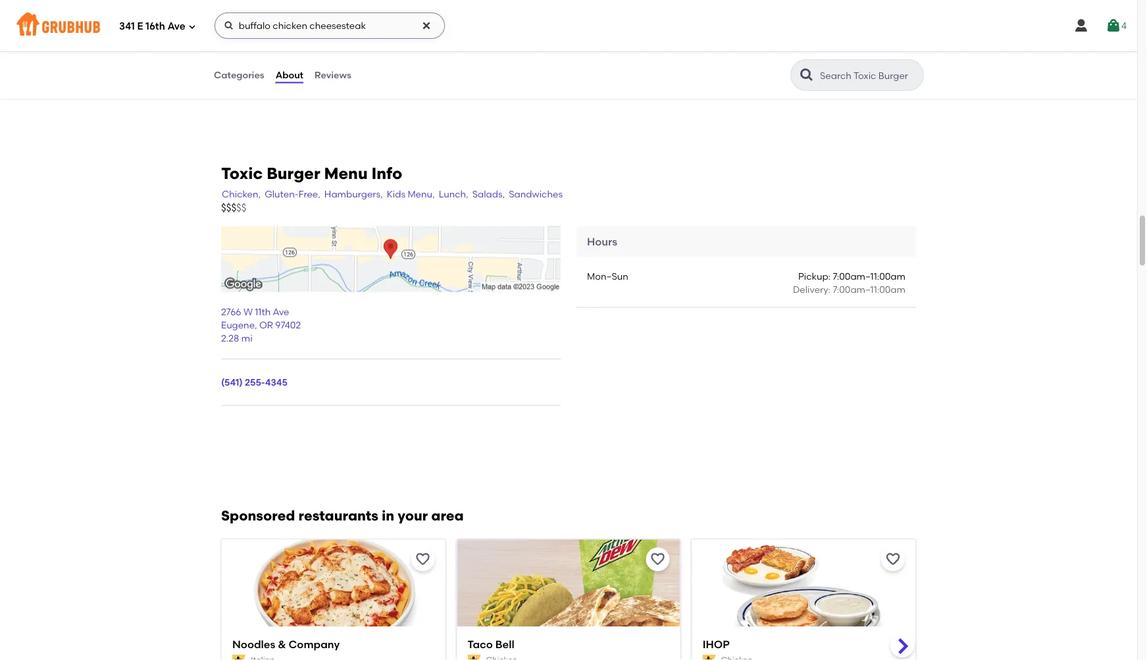 Task type: locate. For each thing, give the bounding box(es) containing it.
ave for 11th
[[273, 306, 289, 317]]

toxic burger menu info
[[221, 164, 403, 183]]

noodles & company logo image
[[222, 540, 445, 650]]

hamburgers, button
[[324, 186, 384, 201]]

2 x from the left
[[421, 22, 428, 33]]

341 e 16th ave
[[119, 20, 186, 32]]

svg image
[[1074, 18, 1090, 34], [1106, 18, 1122, 34], [599, 47, 615, 63]]

1 save this restaurant image from the left
[[415, 551, 431, 567]]

0 vertical spatial ave
[[167, 20, 186, 32]]

mamba
[[384, 22, 419, 33]]

0 horizontal spatial save this restaurant button
[[411, 547, 435, 571]]

1 save this restaurant button from the left
[[411, 547, 435, 571]]

subscription pass image down ihop
[[703, 655, 716, 660]]

1 horizontal spatial svg image
[[224, 20, 234, 31]]

toxic
[[221, 164, 263, 183]]

3 save this restaurant image from the left
[[885, 551, 901, 567]]

info
[[372, 164, 403, 183]]

burger
[[267, 164, 320, 183]]

svg image
[[224, 20, 234, 31], [421, 20, 432, 31], [188, 23, 196, 31]]

1 horizontal spatial x
[[421, 22, 428, 33]]

ihop  logo image
[[692, 540, 916, 650]]

svg image right 16th
[[188, 23, 196, 31]]

2 horizontal spatial save this restaurant button
[[882, 547, 905, 571]]

0 horizontal spatial ave
[[167, 20, 186, 32]]

,
[[255, 320, 257, 331]]

w
[[244, 306, 253, 317]]

1 vertical spatial 7:00am–11:00am
[[833, 284, 906, 295]]

x black mamba x button
[[340, 13, 624, 72]]

255-
[[245, 377, 265, 388]]

0 vertical spatial 7:00am–11:00am
[[833, 271, 906, 282]]

about
[[276, 69, 304, 81]]

7:00am–11:00am right delivery: on the right of page
[[833, 284, 906, 295]]

Search Toxic Burger search field
[[819, 69, 920, 82]]

subscription pass image
[[232, 655, 246, 660], [468, 655, 481, 660], [703, 655, 716, 660]]

save this restaurant button
[[411, 547, 435, 571], [646, 547, 670, 571], [882, 547, 905, 571]]

chicken,
[[222, 188, 261, 199]]

ave up 97402
[[273, 306, 289, 317]]

save this restaurant image
[[415, 551, 431, 567], [650, 551, 666, 567], [885, 551, 901, 567]]

2 subscription pass image from the left
[[468, 655, 481, 660]]

salads, button
[[472, 186, 506, 201]]

kids
[[387, 188, 406, 199]]

11th
[[255, 306, 271, 317]]

sandwiches button
[[508, 186, 564, 201]]

subscription pass image down noodles
[[232, 655, 246, 660]]

ave inside the 'main navigation' navigation
[[167, 20, 186, 32]]

1 horizontal spatial save this restaurant image
[[650, 551, 666, 567]]

1 horizontal spatial ave
[[273, 306, 289, 317]]

eugene
[[221, 320, 255, 331]]

subscription pass image for taco
[[468, 655, 481, 660]]

menu
[[324, 164, 368, 183]]

save this restaurant button for &
[[411, 547, 435, 571]]

(541) 255-4345
[[221, 377, 288, 388]]

reviews
[[315, 69, 351, 81]]

chicken, gluten-free, hamburgers, kids menu, lunch, salads, sandwiches
[[222, 188, 563, 199]]

3 save this restaurant button from the left
[[882, 547, 905, 571]]

1 subscription pass image from the left
[[232, 655, 246, 660]]

save this restaurant image for &
[[415, 551, 431, 567]]

0 horizontal spatial subscription pass image
[[232, 655, 246, 660]]

x
[[348, 22, 354, 33], [421, 22, 428, 33]]

svg image inside 4 button
[[1106, 18, 1122, 34]]

noodles & company
[[232, 638, 340, 651]]

2 save this restaurant button from the left
[[646, 547, 670, 571]]

ave
[[167, 20, 186, 32], [273, 306, 289, 317]]

ihop link
[[703, 637, 905, 652]]

subscription pass image down taco
[[468, 655, 481, 660]]

2 horizontal spatial subscription pass image
[[703, 655, 716, 660]]

1 vertical spatial ave
[[273, 306, 289, 317]]

341
[[119, 20, 135, 32]]

company
[[289, 638, 340, 651]]

2 horizontal spatial save this restaurant image
[[885, 551, 901, 567]]

bell
[[496, 638, 515, 651]]

1 horizontal spatial subscription pass image
[[468, 655, 481, 660]]

reviews button
[[314, 51, 352, 99]]

ave inside '2766 w 11th ave eugene , or 97402 2.28 mi'
[[273, 306, 289, 317]]

x right mamba
[[421, 22, 428, 33]]

svg image right mamba
[[421, 20, 432, 31]]

svg image up categories
[[224, 20, 234, 31]]

chicken, button
[[221, 186, 261, 201]]

2 horizontal spatial svg image
[[1106, 18, 1122, 34]]

noodles & company link
[[232, 637, 435, 652]]

mon–sun
[[587, 271, 629, 282]]

7:00am–11:00am
[[833, 271, 906, 282], [833, 284, 906, 295]]

1 horizontal spatial save this restaurant button
[[646, 547, 670, 571]]

0 horizontal spatial x
[[348, 22, 354, 33]]

your
[[398, 507, 428, 524]]

0 horizontal spatial svg image
[[599, 47, 615, 63]]

(541) 255-4345 button
[[221, 376, 288, 389]]

search icon image
[[799, 67, 815, 83]]

2 save this restaurant image from the left
[[650, 551, 666, 567]]

7:00am–11:00am right "pickup:"
[[833, 271, 906, 282]]

4345
[[265, 377, 288, 388]]

0 horizontal spatial save this restaurant image
[[415, 551, 431, 567]]

&
[[278, 638, 286, 651]]

97402
[[275, 320, 301, 331]]

3 subscription pass image from the left
[[703, 655, 716, 660]]

salads,
[[473, 188, 505, 199]]

2766
[[221, 306, 241, 317]]

save this restaurant image for bell
[[650, 551, 666, 567]]

ave right 16th
[[167, 20, 186, 32]]

x left black
[[348, 22, 354, 33]]

noodles
[[232, 638, 275, 651]]

taco
[[468, 638, 493, 651]]

1 x from the left
[[348, 22, 354, 33]]



Task type: describe. For each thing, give the bounding box(es) containing it.
(541)
[[221, 377, 243, 388]]

4 button
[[1106, 14, 1127, 38]]

Search for food, convenience, alcohol... search field
[[214, 13, 445, 39]]

1 7:00am–11:00am from the top
[[833, 271, 906, 282]]

subscription pass image for noodles
[[232, 655, 246, 660]]

16th
[[146, 20, 165, 32]]

mi
[[241, 333, 253, 344]]

pickup:
[[799, 271, 831, 282]]

sponsored restaurants in your area
[[221, 507, 464, 524]]

in
[[382, 507, 394, 524]]

ave for 16th
[[167, 20, 186, 32]]

free,
[[299, 188, 321, 199]]

area
[[431, 507, 464, 524]]

gluten-
[[265, 188, 299, 199]]

restaurants
[[299, 507, 379, 524]]

save this restaurant button for bell
[[646, 547, 670, 571]]

sponsored
[[221, 507, 295, 524]]

lunch, button
[[438, 186, 469, 201]]

2766 w 11th ave eugene , or 97402 2.28 mi
[[221, 306, 301, 344]]

hamburgers,
[[324, 188, 383, 199]]

gluten-free, button
[[264, 186, 321, 201]]

lunch,
[[439, 188, 469, 199]]

taco bell link
[[468, 637, 670, 652]]

2.28
[[221, 333, 239, 344]]

black
[[356, 22, 382, 33]]

ihop
[[703, 638, 730, 651]]

categories
[[214, 69, 264, 81]]

x black mamba x
[[348, 22, 428, 33]]

e
[[137, 20, 143, 32]]

4
[[1122, 20, 1127, 31]]

$$$
[[221, 202, 236, 214]]

1 horizontal spatial svg image
[[1074, 18, 1090, 34]]

main navigation navigation
[[0, 0, 1138, 51]]

sandwiches
[[509, 188, 563, 199]]

categories button
[[213, 51, 265, 99]]

hours
[[587, 235, 618, 248]]

taco bell logo image
[[457, 540, 681, 650]]

2 horizontal spatial svg image
[[421, 20, 432, 31]]

$$$$$
[[221, 202, 247, 214]]

menu,
[[408, 188, 435, 199]]

kids menu, button
[[386, 186, 436, 201]]

about button
[[275, 51, 304, 99]]

or
[[259, 320, 273, 331]]

taco bell
[[468, 638, 515, 651]]

pickup: 7:00am–11:00am delivery: 7:00am–11:00am
[[793, 271, 906, 295]]

2 7:00am–11:00am from the top
[[833, 284, 906, 295]]

0 horizontal spatial svg image
[[188, 23, 196, 31]]

delivery:
[[793, 284, 831, 295]]



Task type: vqa. For each thing, say whether or not it's contained in the screenshot.
sauce to the middle
no



